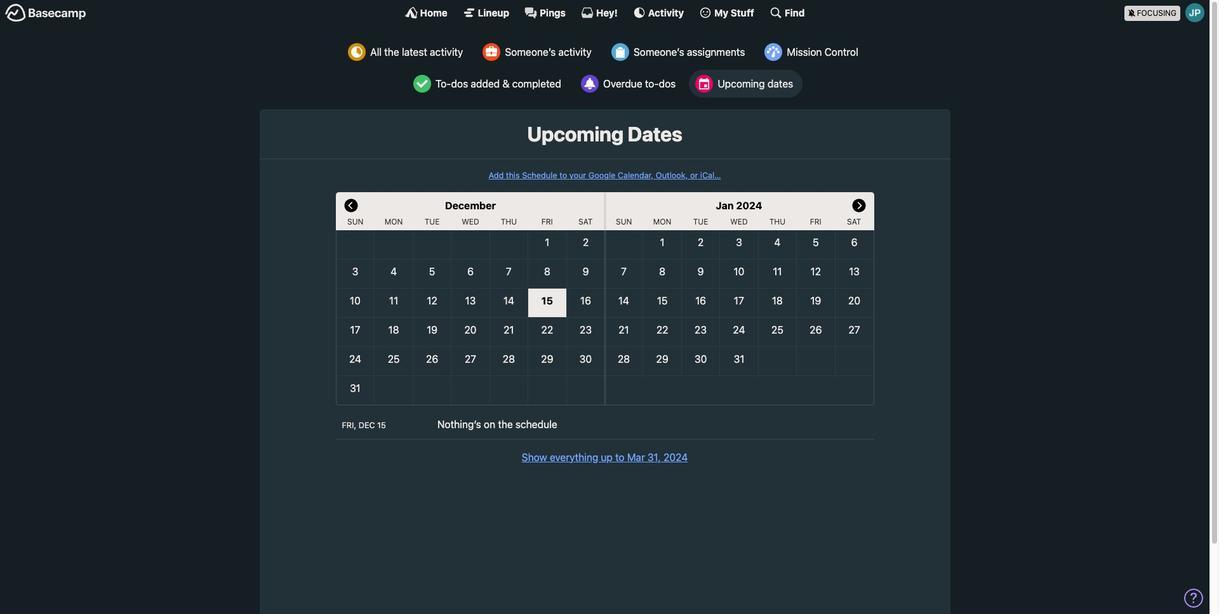 Task type: describe. For each thing, give the bounding box(es) containing it.
this
[[506, 171, 520, 181]]

upcoming dates
[[718, 78, 794, 90]]

activity
[[649, 7, 684, 18]]

to-
[[436, 78, 451, 90]]

overdue to-dos
[[603, 78, 676, 90]]

activity link
[[633, 6, 684, 19]]

someone's for someone's activity
[[505, 46, 556, 58]]

to-dos added & completed link
[[407, 70, 571, 98]]

on
[[484, 419, 496, 430]]

hey!
[[596, 7, 618, 18]]

completed
[[512, 78, 561, 90]]

upcoming dates link
[[689, 70, 803, 98]]

latest
[[402, 46, 427, 58]]

31,
[[648, 452, 661, 464]]

lineup
[[478, 7, 510, 18]]

tue for december
[[425, 217, 440, 227]]

someone's activity
[[505, 46, 592, 58]]

0 vertical spatial 2024
[[736, 200, 763, 211]]

wed for jan 2024
[[731, 217, 748, 227]]

to-dos added & completed
[[436, 78, 561, 90]]

person report image
[[483, 43, 501, 61]]

15
[[377, 421, 386, 430]]

sat for december
[[579, 217, 593, 227]]

switch accounts image
[[5, 3, 86, 23]]

assignments
[[687, 46, 745, 58]]

someone's assignments
[[634, 46, 745, 58]]

find
[[785, 7, 805, 18]]

fri for december
[[542, 217, 553, 227]]

lineup link
[[463, 6, 510, 19]]

outlook,
[[656, 171, 688, 181]]

ical…
[[701, 171, 721, 181]]

nothing's
[[438, 419, 481, 430]]

mission control link
[[759, 38, 868, 66]]

stuff
[[731, 7, 755, 18]]

fri for jan 2024
[[811, 217, 822, 227]]

pings button
[[525, 6, 566, 19]]

focusing
[[1138, 8, 1177, 17]]

google
[[589, 171, 616, 181]]

overdue to-dos link
[[575, 70, 686, 98]]

added
[[471, 78, 500, 90]]

0 vertical spatial the
[[384, 46, 399, 58]]

everything
[[550, 452, 599, 464]]

someone's activity link
[[477, 38, 601, 66]]

add
[[489, 171, 504, 181]]

schedule
[[522, 171, 558, 181]]

upcoming dates
[[527, 122, 683, 146]]

show
[[522, 452, 547, 464]]

december
[[445, 200, 496, 211]]

find button
[[770, 6, 805, 19]]

sun for december
[[347, 217, 364, 227]]

calendar,
[[618, 171, 654, 181]]

my stuff
[[715, 7, 755, 18]]

focusing button
[[1125, 0, 1210, 25]]

mar
[[628, 452, 645, 464]]

upcoming for upcoming dates
[[718, 78, 765, 90]]

to-
[[645, 78, 659, 90]]



Task type: vqa. For each thing, say whether or not it's contained in the screenshot.
the our
no



Task type: locate. For each thing, give the bounding box(es) containing it.
0 horizontal spatial thu
[[501, 217, 517, 227]]

jan
[[716, 200, 734, 211]]

your
[[570, 171, 586, 181]]

0 horizontal spatial activity
[[430, 46, 463, 58]]

jan 2024
[[716, 200, 763, 211]]

0 horizontal spatial sat
[[579, 217, 593, 227]]

1 sat from the left
[[579, 217, 593, 227]]

all
[[370, 46, 382, 58]]

1 horizontal spatial activity
[[559, 46, 592, 58]]

the right on
[[498, 419, 513, 430]]

activity
[[430, 46, 463, 58], [559, 46, 592, 58]]

2 wed from the left
[[731, 217, 748, 227]]

mon
[[385, 217, 403, 227], [654, 217, 672, 227]]

to
[[560, 171, 567, 181], [616, 452, 625, 464]]

1 someone's from the left
[[505, 46, 556, 58]]

1 horizontal spatial 2024
[[736, 200, 763, 211]]

pings
[[540, 7, 566, 18]]

1 vertical spatial the
[[498, 419, 513, 430]]

someone's for someone's assignments
[[634, 46, 685, 58]]

show        everything      up to        mar 31, 2024
[[522, 452, 688, 464]]

mission control
[[787, 46, 859, 58]]

hey! button
[[581, 6, 618, 19]]

someone's up the completed
[[505, 46, 556, 58]]

1 mon from the left
[[385, 217, 403, 227]]

dos
[[451, 78, 468, 90], [659, 78, 676, 90]]

to for schedule
[[560, 171, 567, 181]]

to for up
[[616, 452, 625, 464]]

mon for december
[[385, 217, 403, 227]]

all the latest activity link
[[342, 38, 473, 66]]

0 horizontal spatial fri
[[542, 217, 553, 227]]

all the latest activity
[[370, 46, 463, 58]]

sat for jan 2024
[[848, 217, 862, 227]]

0 vertical spatial to
[[560, 171, 567, 181]]

2 mon from the left
[[654, 217, 672, 227]]

upcoming up your
[[527, 122, 624, 146]]

1 horizontal spatial dos
[[659, 78, 676, 90]]

2024
[[736, 200, 763, 211], [664, 452, 688, 464]]

1 horizontal spatial to
[[616, 452, 625, 464]]

mon for jan 2024
[[654, 217, 672, 227]]

mission control image
[[765, 43, 783, 61]]

to inside button
[[616, 452, 625, 464]]

0 horizontal spatial mon
[[385, 217, 403, 227]]

1 activity from the left
[[430, 46, 463, 58]]

activity report image
[[348, 43, 366, 61]]

thu
[[501, 217, 517, 227], [770, 217, 786, 227]]

show        everything      up to        mar 31, 2024 button
[[522, 450, 688, 465]]

fri,
[[342, 421, 356, 430]]

0 horizontal spatial sun
[[347, 217, 364, 227]]

control
[[825, 46, 859, 58]]

home
[[420, 7, 448, 18]]

2 dos from the left
[[659, 78, 676, 90]]

2 sat from the left
[[848, 217, 862, 227]]

tue
[[425, 217, 440, 227], [694, 217, 709, 227]]

0 horizontal spatial upcoming
[[527, 122, 624, 146]]

0 horizontal spatial the
[[384, 46, 399, 58]]

dates
[[628, 122, 683, 146]]

dos left added at top
[[451, 78, 468, 90]]

1 fri from the left
[[542, 217, 553, 227]]

sat
[[579, 217, 593, 227], [848, 217, 862, 227]]

2 thu from the left
[[770, 217, 786, 227]]

someone's assignments link
[[605, 38, 755, 66]]

upcoming right schedule image
[[718, 78, 765, 90]]

schedule image
[[696, 75, 714, 93]]

1 horizontal spatial fri
[[811, 217, 822, 227]]

1 horizontal spatial sun
[[616, 217, 632, 227]]

someone's up "to-"
[[634, 46, 685, 58]]

thu for december
[[501, 217, 517, 227]]

sun for jan 2024
[[616, 217, 632, 227]]

my
[[715, 7, 729, 18]]

fri, dec 15
[[342, 421, 386, 430]]

1 horizontal spatial upcoming
[[718, 78, 765, 90]]

up
[[601, 452, 613, 464]]

wed
[[462, 217, 479, 227], [731, 217, 748, 227]]

add this schedule to your google calendar, outlook, or ical… link
[[489, 171, 721, 181]]

0 horizontal spatial wed
[[462, 217, 479, 227]]

to right up
[[616, 452, 625, 464]]

someone's
[[505, 46, 556, 58], [634, 46, 685, 58]]

wed down jan 2024
[[731, 217, 748, 227]]

dec
[[359, 421, 375, 430]]

1 vertical spatial upcoming
[[527, 122, 624, 146]]

2 fri from the left
[[811, 217, 822, 227]]

assignment image
[[612, 43, 629, 61]]

nothing's on the schedule
[[438, 419, 558, 430]]

the right all
[[384, 46, 399, 58]]

home link
[[405, 6, 448, 19]]

0 horizontal spatial 2024
[[664, 452, 688, 464]]

add this schedule to your google calendar, outlook, or ical…
[[489, 171, 721, 181]]

the
[[384, 46, 399, 58], [498, 419, 513, 430]]

mission
[[787, 46, 822, 58]]

dos down someone's assignments 'link'
[[659, 78, 676, 90]]

0 horizontal spatial to
[[560, 171, 567, 181]]

activity up reports image
[[559, 46, 592, 58]]

&
[[503, 78, 510, 90]]

thu for jan 2024
[[770, 217, 786, 227]]

0 horizontal spatial tue
[[425, 217, 440, 227]]

dos inside "link"
[[451, 78, 468, 90]]

upcoming
[[718, 78, 765, 90], [527, 122, 624, 146]]

2024 right 31,
[[664, 452, 688, 464]]

1 tue from the left
[[425, 217, 440, 227]]

james peterson image
[[1186, 3, 1205, 22]]

1 horizontal spatial mon
[[654, 217, 672, 227]]

1 wed from the left
[[462, 217, 479, 227]]

1 sun from the left
[[347, 217, 364, 227]]

fri
[[542, 217, 553, 227], [811, 217, 822, 227]]

2 sun from the left
[[616, 217, 632, 227]]

0 vertical spatial upcoming
[[718, 78, 765, 90]]

todo image
[[413, 75, 431, 93]]

my stuff button
[[699, 6, 755, 19]]

wed down december
[[462, 217, 479, 227]]

sun
[[347, 217, 364, 227], [616, 217, 632, 227]]

tue for jan 2024
[[694, 217, 709, 227]]

1 vertical spatial 2024
[[664, 452, 688, 464]]

schedule
[[516, 419, 558, 430]]

2 activity from the left
[[559, 46, 592, 58]]

1 thu from the left
[[501, 217, 517, 227]]

0 horizontal spatial dos
[[451, 78, 468, 90]]

activity up to-
[[430, 46, 463, 58]]

2 someone's from the left
[[634, 46, 685, 58]]

to left your
[[560, 171, 567, 181]]

1 horizontal spatial the
[[498, 419, 513, 430]]

1 horizontal spatial someone's
[[634, 46, 685, 58]]

1 horizontal spatial sat
[[848, 217, 862, 227]]

1 dos from the left
[[451, 78, 468, 90]]

2024 right jan on the top right of page
[[736, 200, 763, 211]]

main element
[[0, 0, 1210, 25]]

1 horizontal spatial wed
[[731, 217, 748, 227]]

1 horizontal spatial tue
[[694, 217, 709, 227]]

upcoming for upcoming dates
[[527, 122, 624, 146]]

someone's inside 'link'
[[634, 46, 685, 58]]

2 tue from the left
[[694, 217, 709, 227]]

1 horizontal spatial thu
[[770, 217, 786, 227]]

reports image
[[581, 75, 599, 93]]

1 vertical spatial to
[[616, 452, 625, 464]]

0 horizontal spatial someone's
[[505, 46, 556, 58]]

upcoming inside "link"
[[718, 78, 765, 90]]

overdue
[[603, 78, 643, 90]]

2024 inside button
[[664, 452, 688, 464]]

dates
[[768, 78, 794, 90]]

or
[[691, 171, 698, 181]]

wed for december
[[462, 217, 479, 227]]



